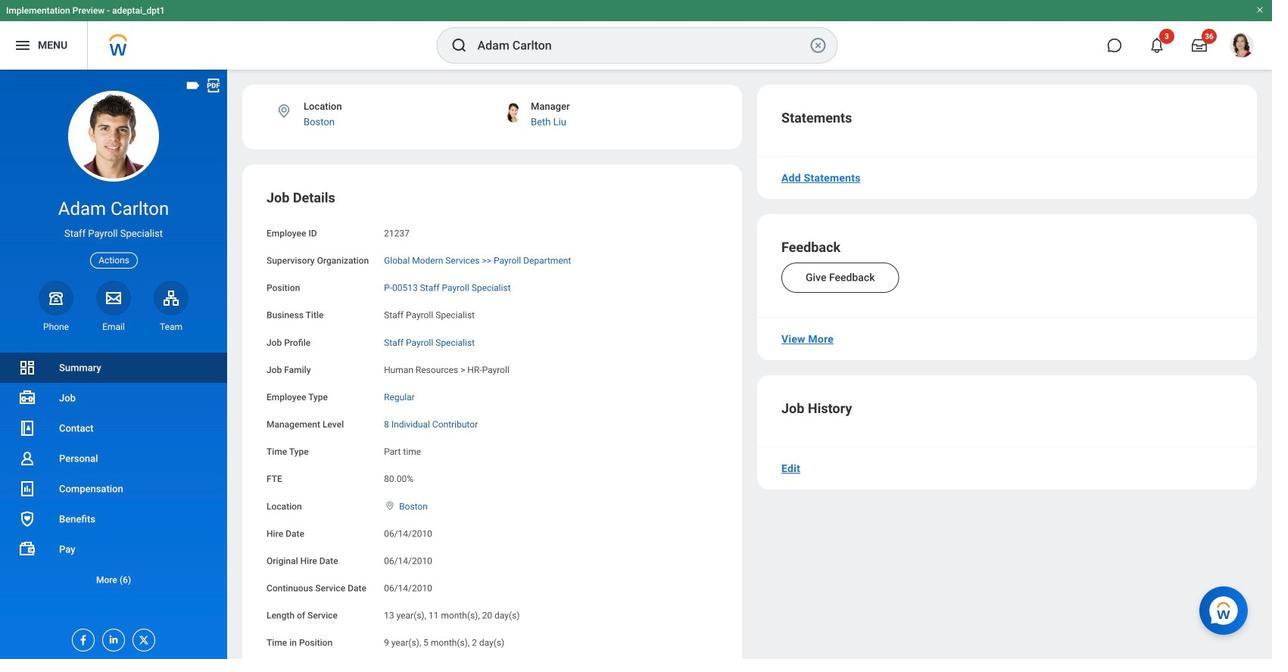 Task type: locate. For each thing, give the bounding box(es) containing it.
mail image
[[105, 289, 123, 307]]

x circle image
[[809, 36, 827, 55]]

0 vertical spatial location image
[[276, 103, 292, 120]]

1 horizontal spatial location image
[[384, 501, 396, 511]]

inbox large image
[[1192, 38, 1207, 53]]

1 vertical spatial location image
[[384, 501, 396, 511]]

pay image
[[18, 541, 36, 559]]

summary image
[[18, 359, 36, 377]]

notifications large image
[[1150, 38, 1165, 53]]

location image
[[276, 103, 292, 120], [384, 501, 396, 511]]

group
[[267, 189, 718, 660]]

profile logan mcneil image
[[1230, 33, 1254, 61]]

contact image
[[18, 420, 36, 438]]

justify image
[[14, 36, 32, 55]]

banner
[[0, 0, 1272, 70]]

facebook image
[[73, 630, 89, 647]]

tag image
[[185, 77, 201, 94]]

0 horizontal spatial location image
[[276, 103, 292, 120]]

navigation pane region
[[0, 70, 227, 660]]

list
[[0, 353, 227, 595]]



Task type: describe. For each thing, give the bounding box(es) containing it.
compensation image
[[18, 480, 36, 498]]

personal image
[[18, 450, 36, 468]]

phone adam carlton element
[[39, 321, 73, 333]]

x image
[[133, 630, 150, 647]]

part time element
[[384, 444, 421, 458]]

view printable version (pdf) image
[[205, 77, 222, 94]]

phone image
[[45, 289, 67, 307]]

job image
[[18, 389, 36, 407]]

linkedin image
[[103, 630, 120, 646]]

view team image
[[162, 289, 180, 307]]

Search Workday  search field
[[478, 29, 806, 62]]

search image
[[450, 36, 468, 55]]

team adam carlton element
[[154, 321, 189, 333]]

close environment banner image
[[1256, 5, 1265, 14]]

benefits image
[[18, 510, 36, 529]]

email adam carlton element
[[96, 321, 131, 333]]



Task type: vqa. For each thing, say whether or not it's contained in the screenshot.
third chevron right icon
no



